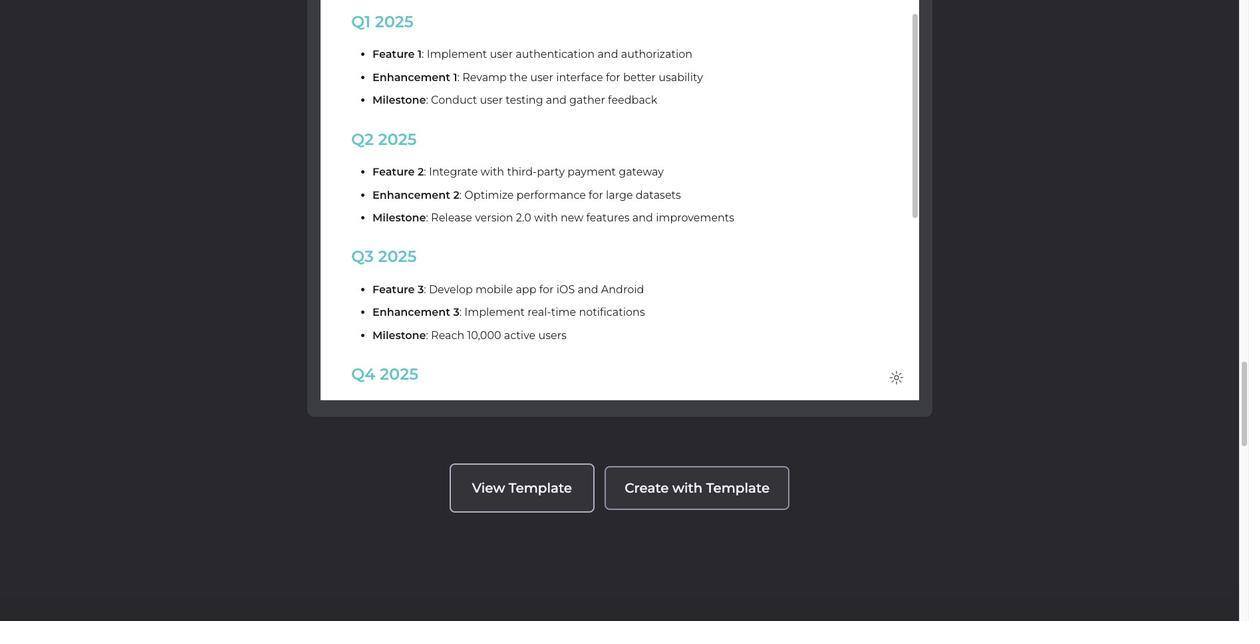 Task type: locate. For each thing, give the bounding box(es) containing it.
template right with
[[706, 480, 770, 496]]

1 horizontal spatial template
[[706, 480, 770, 496]]

view template
[[472, 480, 572, 496]]

create with template link
[[605, 466, 790, 510]]

template right view
[[509, 480, 572, 496]]

0 horizontal spatial template
[[509, 480, 572, 496]]

create
[[625, 480, 669, 496]]

with
[[672, 480, 703, 496]]

view template link
[[449, 463, 595, 513]]

template
[[509, 480, 572, 496], [706, 480, 770, 496]]



Task type: describe. For each thing, give the bounding box(es) containing it.
1 template from the left
[[509, 480, 572, 496]]

create with template
[[625, 480, 770, 496]]

view
[[472, 480, 505, 496]]

2 template from the left
[[706, 480, 770, 496]]



Task type: vqa. For each thing, say whether or not it's contained in the screenshot.
View
yes



